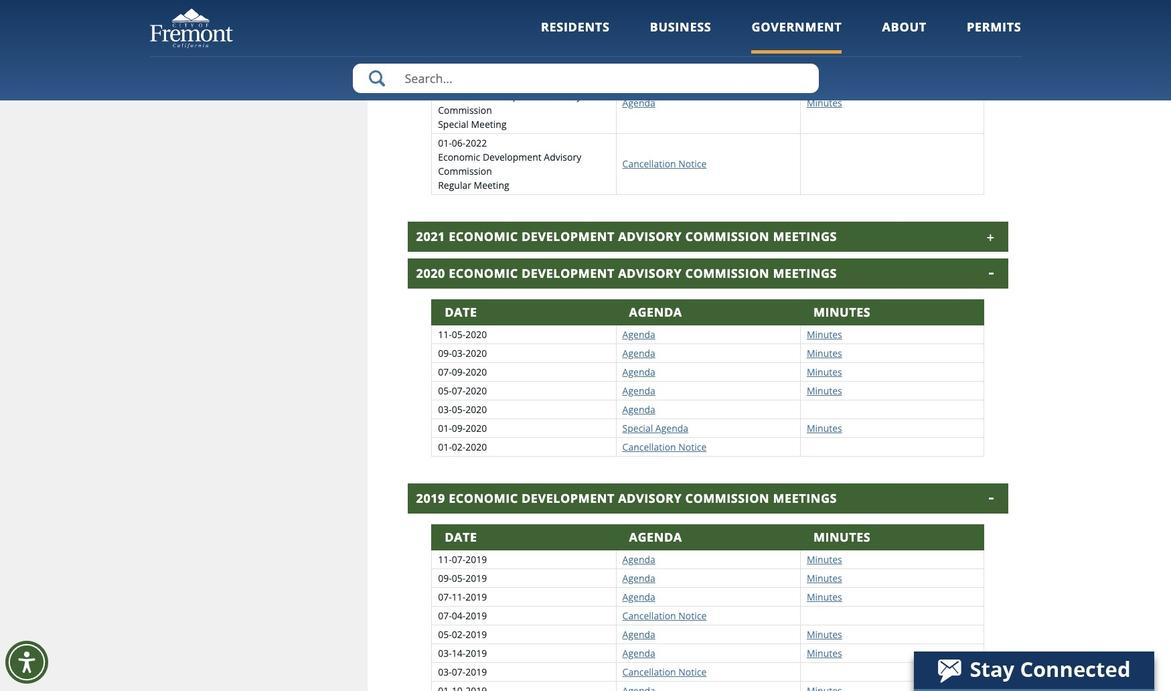 Task type: locate. For each thing, give the bounding box(es) containing it.
03- for 07-
[[438, 665, 452, 678]]

2020 economic development advisory commission meetings
[[416, 265, 837, 281]]

1 regular from the top
[[438, 57, 471, 69]]

agenda for agenda link associated with 07-09-2020
[[622, 365, 655, 378]]

05- up 01-09-2020
[[452, 403, 466, 416]]

07-09-2020
[[438, 365, 487, 378]]

2020 up 05-07-2020
[[466, 365, 487, 378]]

commission inside 03-03-2022 economic development advisory commission regular meeting
[[438, 43, 492, 55]]

07- up the 04-
[[438, 590, 452, 603]]

2020 down 07-09-2020
[[466, 384, 487, 397]]

4 minutes link from the top
[[807, 347, 842, 359]]

05-
[[452, 328, 466, 341], [438, 384, 452, 397], [452, 403, 466, 416], [452, 572, 466, 584], [438, 628, 452, 641]]

8 agenda link from the top
[[622, 553, 655, 566]]

minutes link for 07-09-2020
[[807, 365, 842, 378]]

2019 down 03-14-2019
[[466, 665, 487, 678]]

11 agenda link from the top
[[622, 628, 655, 641]]

2022 for 03-03-2022
[[466, 14, 487, 27]]

2 cancellation notice from the top
[[622, 440, 707, 453]]

economic down the 06-
[[438, 150, 480, 163]]

agenda link for 09-05-2019
[[622, 572, 655, 584]]

1 vertical spatial meetings
[[773, 265, 837, 281]]

agenda for 1st agenda link from the top of the page
[[622, 36, 655, 48]]

01- inside 01-13-2022 economic development advisory commission special meeting
[[438, 75, 452, 88]]

minutes link
[[807, 36, 842, 48], [807, 96, 842, 109], [807, 328, 842, 341], [807, 347, 842, 359], [807, 365, 842, 378], [807, 384, 842, 397], [807, 422, 842, 434], [807, 553, 842, 566], [807, 572, 842, 584], [807, 590, 842, 603], [807, 628, 842, 641], [807, 647, 842, 659]]

0 vertical spatial date
[[445, 304, 477, 320]]

01- inside 01-06-2022 economic development advisory commission regular meeting
[[438, 136, 452, 149]]

notice for 07-04-2019
[[679, 609, 707, 622]]

2022
[[466, 14, 487, 27], [466, 75, 487, 88], [466, 136, 487, 149]]

2022 inside 03-03-2022 economic development advisory commission regular meeting
[[466, 14, 487, 27]]

2019 for 03-07-2019
[[466, 665, 487, 678]]

0 horizontal spatial special
[[438, 118, 469, 130]]

2 meetings from the top
[[773, 265, 837, 281]]

regular for 03-03-2022 economic development advisory commission regular meeting
[[438, 57, 471, 69]]

minutes for 09-03-2020
[[807, 347, 842, 359]]

1 vertical spatial regular
[[438, 179, 471, 191]]

agenda link for 07-09-2020
[[622, 365, 655, 378]]

11- up 09-05-2019
[[438, 553, 452, 566]]

1 date from the top
[[445, 304, 477, 320]]

minutes link for 07-11-2019
[[807, 590, 842, 603]]

3 2022 from the top
[[466, 136, 487, 149]]

2 regular from the top
[[438, 179, 471, 191]]

9 minutes link from the top
[[807, 572, 842, 584]]

01-09-2020
[[438, 422, 487, 434]]

3 cancellation notice link from the top
[[622, 609, 707, 622]]

07- down 07-09-2020
[[452, 384, 466, 397]]

2 vertical spatial meetings
[[773, 490, 837, 506]]

1 cancellation notice from the top
[[622, 157, 707, 170]]

1 horizontal spatial special
[[622, 422, 653, 434]]

09-03-2020
[[438, 347, 487, 359]]

special inside 01-13-2022 economic development advisory commission special meeting
[[438, 118, 469, 130]]

advisory inside 01-06-2022 economic development advisory commission regular meeting
[[544, 150, 581, 163]]

regular up "13-"
[[438, 57, 471, 69]]

02- down the 04-
[[452, 628, 466, 641]]

11-
[[438, 328, 452, 341], [438, 553, 452, 566], [452, 590, 466, 603]]

economic up "13-"
[[438, 29, 480, 41]]

2 agenda link from the top
[[622, 96, 655, 109]]

economic
[[438, 29, 480, 41], [438, 89, 480, 102], [438, 150, 480, 163], [449, 228, 518, 244], [449, 265, 518, 281], [449, 490, 518, 506]]

meeting inside 03-03-2022 economic development advisory commission regular meeting
[[474, 57, 509, 69]]

2 01- from the top
[[438, 136, 452, 149]]

2020 for 01-02-2020
[[466, 440, 487, 453]]

1 vertical spatial date
[[445, 529, 477, 545]]

agenda link for 03-14-2019
[[622, 647, 655, 659]]

09-
[[438, 347, 452, 359], [452, 365, 466, 378], [452, 422, 466, 434], [438, 572, 452, 584]]

2 vertical spatial 2022
[[466, 136, 487, 149]]

2020 up 01-09-2020
[[466, 403, 487, 416]]

05- for 03-
[[452, 403, 466, 416]]

3 minutes link from the top
[[807, 328, 842, 341]]

4 agenda link from the top
[[622, 347, 655, 359]]

02-
[[452, 440, 466, 453], [452, 628, 466, 641]]

1 2022 from the top
[[466, 14, 487, 27]]

01- down "13-"
[[438, 136, 452, 149]]

11-07-2019
[[438, 553, 487, 566]]

2022 inside 01-06-2022 economic development advisory commission regular meeting
[[466, 136, 487, 149]]

1 minutes link from the top
[[807, 36, 842, 48]]

0 vertical spatial 02-
[[452, 440, 466, 453]]

01-
[[438, 75, 452, 88], [438, 136, 452, 149], [438, 422, 452, 434], [438, 440, 452, 453]]

2022 down 03-03-2022 economic development advisory commission regular meeting
[[466, 75, 487, 88]]

agenda for 09-05-2019 agenda link
[[622, 572, 655, 584]]

2 notice from the top
[[679, 440, 707, 453]]

date up 11-07-2019
[[445, 529, 477, 545]]

agenda for 11-07-2019's agenda link
[[622, 553, 655, 566]]

2019 down 09-05-2019
[[466, 590, 487, 603]]

2019 down 01-02-2020
[[416, 490, 445, 506]]

3 agenda link from the top
[[622, 328, 655, 341]]

regular inside 03-03-2022 economic development advisory commission regular meeting
[[438, 57, 471, 69]]

4 cancellation notice from the top
[[622, 665, 707, 678]]

Search text field
[[353, 64, 819, 93]]

2020 for 11-05-2020
[[466, 328, 487, 341]]

notice
[[679, 157, 707, 170], [679, 440, 707, 453], [679, 609, 707, 622], [679, 665, 707, 678]]

1 agenda link from the top
[[622, 36, 655, 48]]

8 minutes link from the top
[[807, 553, 842, 566]]

2 date from the top
[[445, 529, 477, 545]]

development
[[483, 29, 542, 41], [483, 89, 542, 102], [483, 150, 542, 163], [522, 228, 615, 244], [522, 265, 615, 281], [522, 490, 615, 506]]

01- down 01-09-2020
[[438, 440, 452, 453]]

2019 down the 07-04-2019
[[466, 628, 487, 641]]

regular
[[438, 57, 471, 69], [438, 179, 471, 191]]

0 vertical spatial special
[[438, 118, 469, 130]]

agenda link
[[622, 36, 655, 48], [622, 96, 655, 109], [622, 328, 655, 341], [622, 347, 655, 359], [622, 365, 655, 378], [622, 384, 655, 397], [622, 403, 655, 416], [622, 553, 655, 566], [622, 572, 655, 584], [622, 590, 655, 603], [622, 628, 655, 641], [622, 647, 655, 659]]

cancellation notice link for 01-06-2022
[[622, 157, 707, 170]]

cancellation notice for 01-06-2022
[[622, 157, 707, 170]]

date
[[445, 304, 477, 320], [445, 529, 477, 545]]

1 01- from the top
[[438, 75, 452, 88]]

2020 up 09-03-2020
[[466, 328, 487, 341]]

2019 for 07-04-2019
[[466, 609, 487, 622]]

2019 down 05-02-2019
[[466, 647, 487, 659]]

2 cancellation from the top
[[622, 440, 676, 453]]

cancellation for 07-04-2019
[[622, 609, 676, 622]]

1 vertical spatial 2022
[[466, 75, 487, 88]]

cancellation notice link
[[622, 157, 707, 170], [622, 440, 707, 453], [622, 609, 707, 622], [622, 665, 707, 678]]

agenda for 11-05-2020's agenda link
[[622, 328, 655, 341]]

02- down 01-09-2020
[[452, 440, 466, 453]]

agenda for 11th agenda link from the bottom of the page
[[622, 96, 655, 109]]

cancellation
[[622, 157, 676, 170], [622, 440, 676, 453], [622, 609, 676, 622], [622, 665, 676, 678]]

03-07-2019
[[438, 665, 487, 678]]

03-14-2019
[[438, 647, 487, 659]]

3 cancellation from the top
[[622, 609, 676, 622]]

9 agenda link from the top
[[622, 572, 655, 584]]

1 cancellation notice link from the top
[[622, 157, 707, 170]]

2019 for 11-07-2019
[[466, 553, 487, 566]]

11- up the 04-
[[452, 590, 466, 603]]

meeting
[[474, 57, 509, 69], [471, 118, 507, 130], [474, 179, 509, 191]]

1 vertical spatial 11-
[[438, 553, 452, 566]]

date up the 11-05-2020
[[445, 304, 477, 320]]

0 vertical spatial meetings
[[773, 228, 837, 244]]

1 notice from the top
[[679, 157, 707, 170]]

2019 down 07-11-2019
[[466, 609, 487, 622]]

11- for 2020
[[438, 328, 452, 341]]

special agenda
[[622, 422, 688, 434]]

regular down the 06-
[[438, 179, 471, 191]]

2022 inside 01-13-2022 economic development advisory commission special meeting
[[466, 75, 487, 88]]

05- down 07-09-2020
[[438, 384, 452, 397]]

2019
[[416, 490, 445, 506], [466, 553, 487, 566], [466, 572, 487, 584], [466, 590, 487, 603], [466, 609, 487, 622], [466, 628, 487, 641], [466, 647, 487, 659], [466, 665, 487, 678]]

5 agenda link from the top
[[622, 365, 655, 378]]

cancellation for 03-07-2019
[[622, 665, 676, 678]]

7 agenda link from the top
[[622, 403, 655, 416]]

01- up the 06-
[[438, 75, 452, 88]]

2019 for 09-05-2019
[[466, 572, 487, 584]]

0 vertical spatial regular
[[438, 57, 471, 69]]

special
[[438, 118, 469, 130], [622, 422, 653, 434]]

6 agenda link from the top
[[622, 384, 655, 397]]

4 cancellation from the top
[[622, 665, 676, 678]]

2022 down 01-13-2022 economic development advisory commission special meeting
[[466, 136, 487, 149]]

agenda for agenda link for 03-14-2019
[[622, 647, 655, 659]]

advisory
[[544, 29, 581, 41], [544, 89, 581, 102], [544, 150, 581, 163], [618, 228, 682, 244], [618, 265, 682, 281], [618, 490, 682, 506]]

2020 for 05-07-2020
[[466, 384, 487, 397]]

11 minutes link from the top
[[807, 628, 842, 641]]

07-04-2019
[[438, 609, 487, 622]]

12 minutes link from the top
[[807, 647, 842, 659]]

2 2022 from the top
[[466, 75, 487, 88]]

11-05-2020
[[438, 328, 487, 341]]

5 minutes link from the top
[[807, 365, 842, 378]]

commission
[[438, 43, 492, 55], [438, 104, 492, 116], [438, 164, 492, 177], [685, 228, 770, 244], [685, 265, 770, 281], [685, 490, 770, 506]]

2022 for 01-13-2022
[[466, 75, 487, 88]]

2021
[[416, 228, 445, 244]]

4 01- from the top
[[438, 440, 452, 453]]

09- down 11-07-2019
[[438, 572, 452, 584]]

05- up 09-03-2020
[[452, 328, 466, 341]]

agenda for agenda link associated with 05-02-2019
[[622, 628, 655, 641]]

2 cancellation notice link from the top
[[622, 440, 707, 453]]

12 agenda link from the top
[[622, 647, 655, 659]]

2020 for 01-09-2020
[[466, 422, 487, 434]]

1 vertical spatial 02-
[[452, 628, 466, 641]]

meetings
[[773, 228, 837, 244], [773, 265, 837, 281], [773, 490, 837, 506]]

6 minutes link from the top
[[807, 384, 842, 397]]

03-
[[438, 14, 452, 27], [452, 14, 466, 27], [452, 347, 466, 359], [438, 403, 452, 416], [438, 647, 452, 659], [438, 665, 452, 678]]

0 vertical spatial 11-
[[438, 328, 452, 341]]

3 meetings from the top
[[773, 490, 837, 506]]

3 notice from the top
[[679, 609, 707, 622]]

2 minutes link from the top
[[807, 96, 842, 109]]

meetings for 2021 economic development advisory commission meetings
[[773, 228, 837, 244]]

2020
[[416, 265, 445, 281], [466, 328, 487, 341], [466, 347, 487, 359], [466, 365, 487, 378], [466, 384, 487, 397], [466, 403, 487, 416], [466, 422, 487, 434], [466, 440, 487, 453]]

4 cancellation notice link from the top
[[622, 665, 707, 678]]

1 vertical spatial meeting
[[471, 118, 507, 130]]

2019 for 03-14-2019
[[466, 647, 487, 659]]

09- down the 03-05-2020
[[452, 422, 466, 434]]

2019 up 09-05-2019
[[466, 553, 487, 566]]

0 vertical spatial 2022
[[466, 14, 487, 27]]

about
[[882, 19, 927, 35]]

3 cancellation notice from the top
[[622, 609, 707, 622]]

agenda link for 05-07-2020
[[622, 384, 655, 397]]

3 01- from the top
[[438, 422, 452, 434]]

2 vertical spatial 11-
[[452, 590, 466, 603]]

02- for 05-
[[452, 628, 466, 641]]

0 vertical spatial meeting
[[474, 57, 509, 69]]

residents
[[541, 19, 610, 35]]

01- down the 03-05-2020
[[438, 422, 452, 434]]

minutes
[[807, 36, 842, 48], [807, 96, 842, 109], [814, 304, 871, 320], [807, 328, 842, 341], [807, 347, 842, 359], [807, 365, 842, 378], [807, 384, 842, 397], [807, 422, 842, 434], [814, 529, 871, 545], [807, 553, 842, 566], [807, 572, 842, 584], [807, 590, 842, 603], [807, 628, 842, 641], [807, 647, 842, 659]]

7 minutes link from the top
[[807, 422, 842, 434]]

agenda for agenda link related to 07-11-2019
[[622, 590, 655, 603]]

4 notice from the top
[[679, 665, 707, 678]]

2019 down 11-07-2019
[[466, 572, 487, 584]]

1 meetings from the top
[[773, 228, 837, 244]]

05- down 11-07-2019
[[452, 572, 466, 584]]

07-
[[438, 365, 452, 378], [452, 384, 466, 397], [452, 553, 466, 566], [438, 590, 452, 603], [438, 609, 452, 622], [452, 665, 466, 678]]

01- for 09-
[[438, 422, 452, 434]]

stay connected image
[[914, 652, 1153, 689]]

1 02- from the top
[[452, 440, 466, 453]]

01-13-2022 economic development advisory commission special meeting
[[438, 75, 581, 130]]

11- up 09-03-2020
[[438, 328, 452, 341]]

2020 down the 03-05-2020
[[466, 422, 487, 434]]

cancellation notice
[[622, 157, 707, 170], [622, 440, 707, 453], [622, 609, 707, 622], [622, 665, 707, 678]]

10 agenda link from the top
[[622, 590, 655, 603]]

regular inside 01-06-2022 economic development advisory commission regular meeting
[[438, 179, 471, 191]]

2019 for 07-11-2019
[[466, 590, 487, 603]]

09-05-2019
[[438, 572, 487, 584]]

economic down "13-"
[[438, 89, 480, 102]]

10 minutes link from the top
[[807, 590, 842, 603]]

agenda link for 09-03-2020
[[622, 347, 655, 359]]

1 cancellation from the top
[[622, 157, 676, 170]]

2 vertical spatial meeting
[[474, 179, 509, 191]]

meeting inside 01-13-2022 economic development advisory commission special meeting
[[471, 118, 507, 130]]

2020 down 01-09-2020
[[466, 440, 487, 453]]

2020 down the 11-05-2020
[[466, 347, 487, 359]]

2022 up "13-"
[[466, 14, 487, 27]]

about link
[[882, 19, 927, 53]]

minutes for 11-05-2020
[[807, 328, 842, 341]]

agenda
[[622, 36, 655, 48], [622, 96, 655, 109], [629, 304, 682, 320], [622, 328, 655, 341], [622, 347, 655, 359], [622, 365, 655, 378], [622, 384, 655, 397], [622, 403, 655, 416], [655, 422, 688, 434], [629, 529, 682, 545], [622, 553, 655, 566], [622, 572, 655, 584], [622, 590, 655, 603], [622, 628, 655, 641], [622, 647, 655, 659]]

cancellation notice link for 03-07-2019
[[622, 665, 707, 678]]

2 02- from the top
[[452, 628, 466, 641]]



Task type: describe. For each thing, give the bounding box(es) containing it.
2020 down 2021
[[416, 265, 445, 281]]

cancellation for 01-02-2020
[[622, 440, 676, 453]]

agenda link for 11-07-2019
[[622, 553, 655, 566]]

special agenda link
[[622, 422, 688, 434]]

meetings for 2019 economic development advisory commission meetings
[[773, 490, 837, 506]]

05- down the 04-
[[438, 628, 452, 641]]

05- for 11-
[[452, 328, 466, 341]]

cancellation for 01-06-2022
[[622, 157, 676, 170]]

meeting for 01-13-2022
[[471, 118, 507, 130]]

07-11-2019
[[438, 590, 487, 603]]

2020 for 03-05-2020
[[466, 403, 487, 416]]

business link
[[650, 19, 711, 53]]

minutes for 07-09-2020
[[807, 365, 842, 378]]

minutes link for 09-03-2020
[[807, 347, 842, 359]]

minutes for 05-02-2019
[[807, 628, 842, 641]]

agenda for agenda link associated with 05-07-2020
[[622, 384, 655, 397]]

agenda link for 07-11-2019
[[622, 590, 655, 603]]

commission inside 01-13-2022 economic development advisory commission special meeting
[[438, 104, 492, 116]]

04-
[[452, 609, 466, 622]]

economic inside 01-06-2022 economic development advisory commission regular meeting
[[438, 150, 480, 163]]

2019 economic development advisory commission meetings
[[416, 490, 837, 506]]

government link
[[752, 19, 842, 53]]

07- down 14-
[[452, 665, 466, 678]]

notice for 01-02-2020
[[679, 440, 707, 453]]

minutes link for 11-07-2019
[[807, 553, 842, 566]]

date for 2020
[[445, 304, 477, 320]]

economic inside 01-13-2022 economic development advisory commission special meeting
[[438, 89, 480, 102]]

2020 for 09-03-2020
[[466, 347, 487, 359]]

minutes link for 05-02-2019
[[807, 628, 842, 641]]

development inside 01-06-2022 economic development advisory commission regular meeting
[[483, 150, 542, 163]]

14-
[[452, 647, 466, 659]]

minutes for 03-14-2019
[[807, 647, 842, 659]]

01- for 02-
[[438, 440, 452, 453]]

03- for 14-
[[438, 647, 452, 659]]

11- for 2019
[[438, 553, 452, 566]]

03-05-2020
[[438, 403, 487, 416]]

cancellation notice link for 01-02-2020
[[622, 440, 707, 453]]

notice for 01-06-2022
[[679, 157, 707, 170]]

economic up the 11-05-2020
[[449, 265, 518, 281]]

meetings for 2020 economic development advisory commission meetings
[[773, 265, 837, 281]]

permits link
[[967, 19, 1022, 53]]

01- for 13-
[[438, 75, 452, 88]]

permits
[[967, 19, 1022, 35]]

01-06-2022 economic development advisory commission regular meeting
[[438, 136, 581, 191]]

06-
[[452, 136, 466, 149]]

agenda for 03-05-2020's agenda link
[[622, 403, 655, 416]]

01- for 06-
[[438, 136, 452, 149]]

agenda for 09-03-2020's agenda link
[[622, 347, 655, 359]]

agenda link for 03-05-2020
[[622, 403, 655, 416]]

03- for 03-
[[438, 14, 452, 27]]

13-
[[452, 75, 466, 88]]

economic down 01-02-2020
[[449, 490, 518, 506]]

03- for 05-
[[438, 403, 452, 416]]

2019 for 05-02-2019
[[466, 628, 487, 641]]

economic right 2021
[[449, 228, 518, 244]]

meeting inside 01-06-2022 economic development advisory commission regular meeting
[[474, 179, 509, 191]]

meeting for 03-03-2022
[[474, 57, 509, 69]]

03-03-2022 economic development advisory commission regular meeting
[[438, 14, 581, 69]]

cancellation notice for 03-07-2019
[[622, 665, 707, 678]]

date for 2019
[[445, 529, 477, 545]]

advisory inside 01-13-2022 economic development advisory commission special meeting
[[544, 89, 581, 102]]

cancellation notice for 01-02-2020
[[622, 440, 707, 453]]

05- for 09-
[[452, 572, 466, 584]]

2020 for 07-09-2020
[[466, 365, 487, 378]]

cancellation notice link for 07-04-2019
[[622, 609, 707, 622]]

cancellation notice for 07-04-2019
[[622, 609, 707, 622]]

minutes link for 01-09-2020
[[807, 422, 842, 434]]

development inside 03-03-2022 economic development advisory commission regular meeting
[[483, 29, 542, 41]]

government
[[752, 19, 842, 35]]

09- down the 11-05-2020
[[438, 347, 452, 359]]

01-02-2020
[[438, 440, 487, 453]]

2021 economic development advisory commission meetings
[[416, 228, 837, 244]]

05-07-2020
[[438, 384, 487, 397]]

07- up 05-07-2020
[[438, 365, 452, 378]]

economic inside 03-03-2022 economic development advisory commission regular meeting
[[438, 29, 480, 41]]

commission inside 01-06-2022 economic development advisory commission regular meeting
[[438, 164, 492, 177]]

minutes for 07-11-2019
[[807, 590, 842, 603]]

09- up 05-07-2020
[[452, 365, 466, 378]]

minutes for 01-09-2020
[[807, 422, 842, 434]]

07- down 07-11-2019
[[438, 609, 452, 622]]

minutes link for 09-05-2019
[[807, 572, 842, 584]]

minutes link for 05-07-2020
[[807, 384, 842, 397]]

development inside 01-13-2022 economic development advisory commission special meeting
[[483, 89, 542, 102]]

business
[[650, 19, 711, 35]]

minutes link for 11-05-2020
[[807, 328, 842, 341]]

1 vertical spatial special
[[622, 422, 653, 434]]

minutes for 09-05-2019
[[807, 572, 842, 584]]

agenda link for 05-02-2019
[[622, 628, 655, 641]]

regular for 01-06-2022 economic development advisory commission regular meeting
[[438, 179, 471, 191]]

02- for 01-
[[452, 440, 466, 453]]

minutes for 11-07-2019
[[807, 553, 842, 566]]

minutes link for 03-14-2019
[[807, 647, 842, 659]]

agenda link for 11-05-2020
[[622, 328, 655, 341]]

advisory inside 03-03-2022 economic development advisory commission regular meeting
[[544, 29, 581, 41]]

residents link
[[541, 19, 610, 53]]

05-02-2019
[[438, 628, 487, 641]]

07- up 09-05-2019
[[452, 553, 466, 566]]

notice for 03-07-2019
[[679, 665, 707, 678]]

minutes for 05-07-2020
[[807, 384, 842, 397]]



Task type: vqa. For each thing, say whether or not it's contained in the screenshot.
01-
yes



